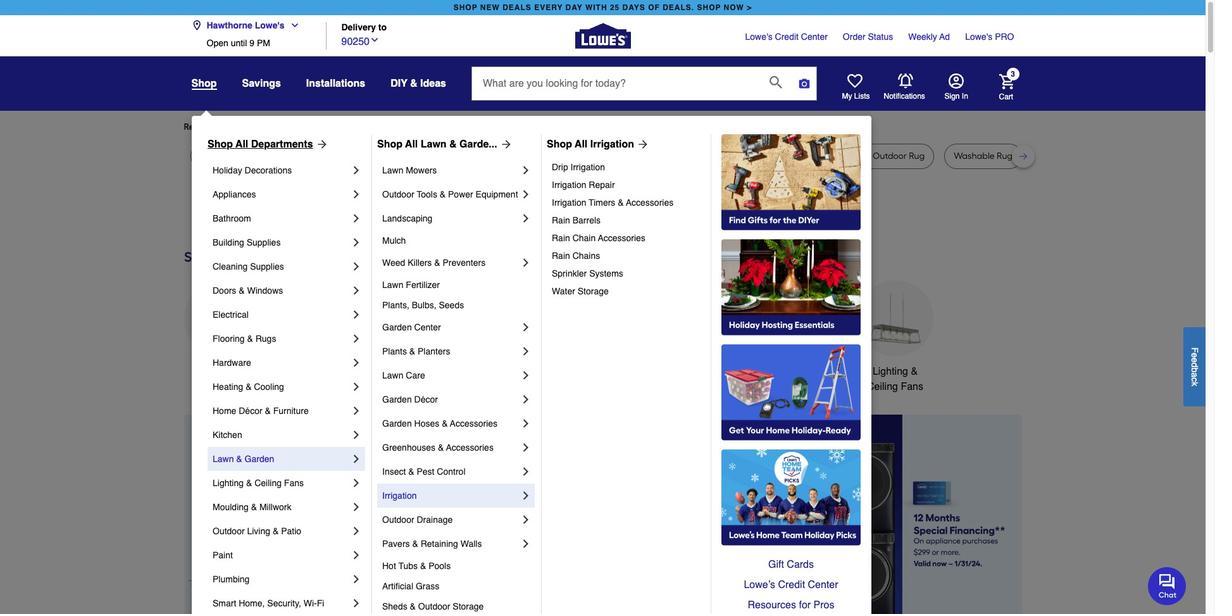 Task type: locate. For each thing, give the bounding box(es) containing it.
décor down "christmas decorations" in the bottom left of the page
[[414, 394, 438, 405]]

shop for shop all lawn & garde...
[[377, 139, 403, 150]]

you inside "link"
[[412, 122, 427, 132]]

0 horizontal spatial all
[[236, 139, 248, 150]]

get your home holiday-ready. image
[[722, 344, 861, 441]]

lawn up the mowers on the top
[[421, 139, 447, 150]]

shop new deals every day with 25 days of deals. shop now > link
[[451, 0, 755, 15]]

pavers & retaining walls
[[382, 539, 482, 549]]

sheds & outdoor storage
[[382, 602, 484, 612]]

irrigation inside 'link'
[[382, 491, 417, 501]]

lawn inside lawn care link
[[382, 370, 404, 381]]

0 horizontal spatial you
[[299, 122, 314, 132]]

e up d at the right of the page
[[1190, 353, 1201, 358]]

0 horizontal spatial storage
[[453, 602, 484, 612]]

5 rug from the left
[[585, 151, 601, 161]]

supplies up windows
[[250, 262, 284, 272]]

0 vertical spatial center
[[802, 32, 828, 42]]

1 allen from the left
[[503, 151, 523, 161]]

Search Query text field
[[472, 67, 760, 100]]

0 horizontal spatial lowe's
[[255, 20, 285, 30]]

1 vertical spatial rain
[[552, 233, 570, 243]]

smart home, security, wi-fi
[[213, 598, 324, 609]]

1 horizontal spatial allen
[[630, 151, 650, 161]]

3 shop from the left
[[547, 139, 572, 150]]

diy & ideas button
[[391, 72, 446, 95]]

1 horizontal spatial you
[[412, 122, 427, 132]]

you left more
[[299, 122, 314, 132]]

chevron right image for holiday decorations
[[350, 164, 363, 177]]

1 rug from the left
[[200, 151, 216, 161]]

pools
[[429, 561, 451, 571]]

diy & ideas
[[391, 78, 446, 89]]

arrow right image inside shop all departments link
[[313, 138, 328, 151]]

irrigation for irrigation timers & accessories
[[552, 198, 587, 208]]

find gifts for the diyer. image
[[722, 134, 861, 230]]

1 vertical spatial decorations
[[387, 381, 441, 393]]

1 horizontal spatial decorations
[[387, 381, 441, 393]]

outdoor down grass
[[418, 602, 450, 612]]

lowe's up the pm
[[255, 20, 285, 30]]

location image
[[192, 20, 202, 30]]

sign in button
[[945, 73, 969, 101]]

lowe's pro
[[966, 32, 1015, 42]]

chevron right image for garden hoses & accessories
[[520, 417, 533, 430]]

chat invite button image
[[1149, 566, 1187, 605]]

0 vertical spatial bathroom
[[213, 213, 251, 224]]

patio
[[281, 526, 301, 536]]

garden down lawn care
[[382, 394, 412, 405]]

décor down heating & cooling
[[239, 406, 263, 416]]

1 vertical spatial appliances
[[197, 366, 247, 377]]

timers
[[589, 198, 616, 208]]

chevron right image for lawn care
[[520, 369, 533, 382]]

chevron right image for smart home, security, wi-fi
[[350, 597, 363, 610]]

allen up irrigation repair link
[[630, 151, 650, 161]]

chevron right image for outdoor tools & power equipment
[[520, 188, 533, 201]]

0 vertical spatial credit
[[775, 32, 799, 42]]

washable for washable area rug
[[736, 151, 777, 161]]

rain left chain at top left
[[552, 233, 570, 243]]

1 horizontal spatial all
[[405, 139, 418, 150]]

0 vertical spatial home
[[801, 366, 828, 377]]

supplies up cleaning supplies
[[247, 237, 281, 248]]

lawn up moulding
[[213, 454, 234, 464]]

irrigation inside "link"
[[571, 162, 605, 172]]

1 roth from the left
[[543, 151, 562, 161]]

electrical link
[[213, 303, 350, 327]]

hot
[[382, 561, 396, 571]]

and for allen and roth area rug
[[525, 151, 541, 161]]

smart inside button
[[771, 366, 798, 377]]

fertilizer
[[406, 280, 440, 290]]

1 vertical spatial kitchen
[[213, 430, 242, 440]]

up to 30 percent off select major appliances. plus, save up to an extra $750 on major appliances. image
[[409, 415, 1022, 614]]

1 horizontal spatial area
[[564, 151, 583, 161]]

2 horizontal spatial lowe's
[[966, 32, 993, 42]]

1 horizontal spatial storage
[[578, 286, 609, 296]]

0 vertical spatial lighting
[[873, 366, 909, 377]]

all up furniture at the top
[[405, 139, 418, 150]]

smart for smart home, security, wi-fi
[[213, 598, 236, 609]]

0 horizontal spatial roth
[[543, 151, 562, 161]]

garden for garden hoses & accessories
[[382, 419, 412, 429]]

irrigation up rain barrels
[[552, 198, 587, 208]]

my
[[843, 92, 853, 101]]

credit up search icon
[[775, 32, 799, 42]]

decorations inside holiday decorations link
[[245, 165, 292, 175]]

0 vertical spatial storage
[[578, 286, 609, 296]]

1 vertical spatial credit
[[778, 579, 806, 591]]

lawn up plants,
[[382, 280, 404, 290]]

2 horizontal spatial all
[[575, 139, 588, 150]]

lowe's left pro
[[966, 32, 993, 42]]

f e e d b a c k
[[1190, 347, 1201, 386]]

1 vertical spatial lighting & ceiling fans
[[213, 478, 304, 488]]

arrow right image for shop all lawn & garde...
[[497, 138, 513, 151]]

roth up irrigation repair link
[[670, 151, 689, 161]]

decorations down care
[[387, 381, 441, 393]]

all down recommended searches for you
[[236, 139, 248, 150]]

lawn inside shop all lawn & garde... link
[[421, 139, 447, 150]]

2 horizontal spatial shop
[[547, 139, 572, 150]]

2 horizontal spatial area
[[779, 151, 798, 161]]

departments
[[251, 139, 313, 150]]

electrical
[[213, 310, 249, 320]]

chevron right image for lawn & garden
[[350, 453, 363, 465]]

kitchen left faucets
[[474, 366, 508, 377]]

None search field
[[472, 66, 817, 112]]

1 horizontal spatial lowe's
[[746, 32, 773, 42]]

smart home, security, wi-fi link
[[213, 591, 350, 614]]

for up departments
[[286, 122, 297, 132]]

arrow right image inside shop all lawn & garde... link
[[497, 138, 513, 151]]

decorations down rug rug
[[245, 165, 292, 175]]

rain for rain chains
[[552, 251, 570, 261]]

2 shop from the left
[[697, 3, 721, 12]]

3 all from the left
[[575, 139, 588, 150]]

ceiling
[[868, 381, 899, 393], [255, 478, 282, 488]]

rain for rain chain accessories
[[552, 233, 570, 243]]

0 horizontal spatial for
[[286, 122, 297, 132]]

outdoor for outdoor tools & power equipment
[[382, 189, 415, 199]]

0 vertical spatial rain
[[552, 215, 570, 225]]

2 roth from the left
[[670, 151, 689, 161]]

center for lowe's credit center
[[802, 32, 828, 42]]

1 horizontal spatial smart
[[771, 366, 798, 377]]

2 all from the left
[[405, 139, 418, 150]]

credit for lowe's
[[778, 579, 806, 591]]

doors & windows
[[213, 286, 283, 296]]

with
[[586, 3, 608, 12]]

0 vertical spatial ceiling
[[868, 381, 899, 393]]

0 horizontal spatial shop
[[454, 3, 478, 12]]

pro
[[996, 32, 1015, 42]]

lawn fertilizer
[[382, 280, 440, 290]]

and for allen and roth rug
[[652, 151, 668, 161]]

garden
[[382, 322, 412, 332], [382, 394, 412, 405], [382, 419, 412, 429], [245, 454, 274, 464]]

moulding & millwork link
[[213, 495, 350, 519]]

kitchen for kitchen
[[213, 430, 242, 440]]

hawthorne lowe's button
[[192, 13, 305, 38]]

0 horizontal spatial lighting & ceiling fans
[[213, 478, 304, 488]]

insect & pest control
[[382, 467, 466, 477]]

status
[[868, 32, 894, 42]]

accessories down irrigation repair link
[[626, 198, 674, 208]]

notifications
[[884, 92, 926, 101]]

lowe's home improvement account image
[[949, 73, 964, 89]]

you for more suggestions for you
[[412, 122, 427, 132]]

sign in
[[945, 92, 969, 101]]

center up pros
[[808, 579, 839, 591]]

2 vertical spatial rain
[[552, 251, 570, 261]]

1 horizontal spatial roth
[[670, 151, 689, 161]]

1 horizontal spatial lighting & ceiling fans
[[868, 366, 924, 393]]

0 horizontal spatial decorations
[[245, 165, 292, 175]]

credit up resources for pros link
[[778, 579, 806, 591]]

rug rug
[[261, 151, 294, 161]]

diy
[[391, 78, 408, 89]]

2 washable from the left
[[954, 151, 995, 161]]

1 horizontal spatial ceiling
[[868, 381, 899, 393]]

washable for washable rug
[[954, 151, 995, 161]]

smart home
[[771, 366, 828, 377]]

of
[[648, 3, 660, 12]]

0 horizontal spatial and
[[525, 151, 541, 161]]

2 you from the left
[[412, 122, 427, 132]]

tools
[[417, 189, 438, 199]]

washable rug
[[954, 151, 1013, 161]]

rain left the barrels
[[552, 215, 570, 225]]

area
[[324, 151, 343, 161], [564, 151, 583, 161], [779, 151, 798, 161]]

cleaning supplies
[[213, 262, 284, 272]]

shop all lawn & garde...
[[377, 139, 497, 150]]

2 e from the top
[[1190, 358, 1201, 362]]

lawn down furniture at the top
[[382, 165, 404, 175]]

chevron right image
[[520, 164, 533, 177], [350, 212, 363, 225], [520, 212, 533, 225], [350, 236, 363, 249], [520, 256, 533, 269], [350, 260, 363, 273], [350, 284, 363, 297], [350, 308, 363, 321], [520, 321, 533, 334], [350, 332, 363, 345], [520, 345, 533, 358], [350, 357, 363, 369], [520, 369, 533, 382], [350, 381, 363, 393], [520, 393, 533, 406], [520, 417, 533, 430], [520, 441, 533, 454], [520, 465, 533, 478], [350, 477, 363, 489], [520, 489, 533, 502], [350, 525, 363, 538], [520, 538, 533, 550], [350, 597, 363, 610]]

0 vertical spatial lighting & ceiling fans
[[868, 366, 924, 393]]

1 vertical spatial décor
[[239, 406, 263, 416]]

lowe's home team holiday picks. image
[[722, 450, 861, 546]]

0 horizontal spatial shop
[[208, 139, 233, 150]]

e up b
[[1190, 358, 1201, 362]]

outdoor drainage link
[[382, 508, 520, 532]]

lowe's for lowe's pro
[[966, 32, 993, 42]]

1 shop from the left
[[208, 139, 233, 150]]

drip
[[552, 162, 568, 172]]

1 vertical spatial ceiling
[[255, 478, 282, 488]]

artificial grass
[[382, 581, 440, 591]]

supplies inside 'link'
[[250, 262, 284, 272]]

0 vertical spatial decorations
[[245, 165, 292, 175]]

shop all lawn & garde... link
[[377, 137, 513, 152]]

lawn inside lawn fertilizer link
[[382, 280, 404, 290]]

sheds
[[382, 602, 408, 612]]

1 vertical spatial supplies
[[250, 262, 284, 272]]

decorations inside christmas decorations button
[[387, 381, 441, 393]]

chevron right image for garden center
[[520, 321, 533, 334]]

garden up greenhouses
[[382, 419, 412, 429]]

outdoor for outdoor drainage
[[382, 515, 415, 525]]

allen for allen and roth area rug
[[503, 151, 523, 161]]

lowe's home improvement notification center image
[[898, 73, 913, 89]]

lighting & ceiling fans inside lighting & ceiling fans link
[[213, 478, 304, 488]]

chevron right image for doors & windows
[[350, 284, 363, 297]]

lowe's credit center link
[[722, 575, 861, 595]]

décor inside garden décor link
[[414, 394, 438, 405]]

accessories up greenhouses & accessories link
[[450, 419, 498, 429]]

christmas decorations button
[[376, 280, 452, 394]]

allen up the equipment
[[503, 151, 523, 161]]

>
[[747, 3, 752, 12]]

chevron right image
[[350, 164, 363, 177], [350, 188, 363, 201], [520, 188, 533, 201], [350, 405, 363, 417], [350, 429, 363, 441], [350, 453, 363, 465], [350, 501, 363, 514], [520, 514, 533, 526], [350, 549, 363, 562], [350, 573, 363, 586]]

roth up drip
[[543, 151, 562, 161]]

lowe's for lowe's credit center
[[746, 32, 773, 42]]

care
[[406, 370, 425, 381]]

security,
[[267, 598, 301, 609]]

outdoor up landscaping
[[382, 189, 415, 199]]

irrigation
[[591, 139, 635, 150], [571, 162, 605, 172], [552, 180, 587, 190], [552, 198, 587, 208], [382, 491, 417, 501]]

center down bulbs,
[[414, 322, 441, 332]]

pavers & retaining walls link
[[382, 532, 520, 556]]

chevron right image for paint
[[350, 549, 363, 562]]

décor inside home décor & furniture link
[[239, 406, 263, 416]]

lawn left care
[[382, 370, 404, 381]]

0 vertical spatial supplies
[[247, 237, 281, 248]]

0 vertical spatial kitchen
[[474, 366, 508, 377]]

1 horizontal spatial fans
[[901, 381, 924, 393]]

allen for allen and roth rug
[[630, 151, 650, 161]]

rain up sprinkler
[[552, 251, 570, 261]]

1 horizontal spatial bathroom
[[681, 366, 725, 377]]

for left pros
[[799, 600, 811, 611]]

indoor outdoor rug
[[845, 151, 925, 161]]

for
[[286, 122, 297, 132], [398, 122, 410, 132], [799, 600, 811, 611]]

1 horizontal spatial washable
[[954, 151, 995, 161]]

1 all from the left
[[236, 139, 248, 150]]

1 horizontal spatial décor
[[414, 394, 438, 405]]

2 vertical spatial center
[[808, 579, 839, 591]]

resources for pros link
[[722, 595, 861, 614]]

&
[[410, 78, 418, 89], [450, 139, 457, 150], [440, 189, 446, 199], [618, 198, 624, 208], [435, 258, 440, 268], [239, 286, 245, 296], [247, 334, 253, 344], [410, 346, 415, 357], [911, 366, 918, 377], [246, 382, 252, 392], [265, 406, 271, 416], [442, 419, 448, 429], [438, 443, 444, 453], [236, 454, 242, 464], [409, 467, 415, 477], [246, 478, 252, 488], [251, 502, 257, 512], [273, 526, 279, 536], [413, 539, 418, 549], [420, 561, 426, 571], [410, 602, 416, 612]]

1 e from the top
[[1190, 353, 1201, 358]]

1 horizontal spatial for
[[398, 122, 410, 132]]

0 horizontal spatial allen
[[503, 151, 523, 161]]

arrow right image for shop all irrigation
[[635, 138, 650, 151]]

all up drip irrigation
[[575, 139, 588, 150]]

0 horizontal spatial washable
[[736, 151, 777, 161]]

kitchen inside button
[[474, 366, 508, 377]]

0 vertical spatial appliances
[[213, 189, 256, 199]]

storage down artificial grass link
[[453, 602, 484, 612]]

chevron right image for insect & pest control
[[520, 465, 533, 478]]

2 allen from the left
[[630, 151, 650, 161]]

center left order
[[802, 32, 828, 42]]

kitchen up "lawn & garden"
[[213, 430, 242, 440]]

k
[[1190, 382, 1201, 386]]

1 horizontal spatial lighting
[[873, 366, 909, 377]]

1 washable from the left
[[736, 151, 777, 161]]

0 vertical spatial smart
[[771, 366, 798, 377]]

1 and from the left
[[525, 151, 541, 161]]

outdoor up pavers
[[382, 515, 415, 525]]

irrigation down drip
[[552, 180, 587, 190]]

lighting
[[873, 366, 909, 377], [213, 478, 244, 488]]

storage down sprinkler systems
[[578, 286, 609, 296]]

rain for rain barrels
[[552, 215, 570, 225]]

for up furniture at the top
[[398, 122, 410, 132]]

cooling
[[254, 382, 284, 392]]

pavers
[[382, 539, 410, 549]]

holiday
[[213, 165, 242, 175]]

0 horizontal spatial kitchen
[[213, 430, 242, 440]]

1 horizontal spatial kitchen
[[474, 366, 508, 377]]

lawn
[[421, 139, 447, 150], [382, 165, 404, 175], [382, 280, 404, 290], [382, 370, 404, 381], [213, 454, 234, 464]]

rain chain accessories link
[[552, 229, 702, 247]]

lawn inside lawn & garden link
[[213, 454, 234, 464]]

lawn for lawn care
[[382, 370, 404, 381]]

0 vertical spatial décor
[[414, 394, 438, 405]]

2 and from the left
[[652, 151, 668, 161]]

1 vertical spatial smart
[[213, 598, 236, 609]]

until
[[231, 38, 247, 48]]

shop down more suggestions for you "link"
[[377, 139, 403, 150]]

arrow right image inside shop all irrigation link
[[635, 138, 650, 151]]

0 horizontal spatial bathroom
[[213, 213, 251, 224]]

to
[[379, 22, 387, 33]]

0 horizontal spatial décor
[[239, 406, 263, 416]]

chevron right image for lighting & ceiling fans
[[350, 477, 363, 489]]

paint link
[[213, 543, 350, 567]]

2 shop from the left
[[377, 139, 403, 150]]

1 horizontal spatial shop
[[377, 139, 403, 150]]

0 horizontal spatial area
[[324, 151, 343, 161]]

6 rug from the left
[[691, 151, 707, 161]]

flooring & rugs
[[213, 334, 276, 344]]

1 vertical spatial storage
[[453, 602, 484, 612]]

wi-
[[304, 598, 317, 609]]

walls
[[461, 539, 482, 549]]

0 vertical spatial fans
[[901, 381, 924, 393]]

gift
[[769, 559, 784, 571]]

1 vertical spatial fans
[[284, 478, 304, 488]]

1 rain from the top
[[552, 215, 570, 225]]

1 horizontal spatial home
[[801, 366, 828, 377]]

lowe's down >
[[746, 32, 773, 42]]

7 rug from the left
[[800, 151, 816, 161]]

arrow right image
[[313, 138, 328, 151], [497, 138, 513, 151], [635, 138, 650, 151], [999, 525, 1012, 538]]

appliances up heating
[[197, 366, 247, 377]]

chevron down image
[[370, 35, 380, 45]]

0 horizontal spatial ceiling
[[255, 478, 282, 488]]

shop up allen and roth area rug
[[547, 139, 572, 150]]

home inside button
[[801, 366, 828, 377]]

living
[[247, 526, 270, 536]]

1 you from the left
[[299, 122, 314, 132]]

appliances
[[213, 189, 256, 199], [197, 366, 247, 377]]

more suggestions for you link
[[324, 121, 437, 134]]

0 horizontal spatial smart
[[213, 598, 236, 609]]

1 vertical spatial bathroom
[[681, 366, 725, 377]]

outdoor down moulding
[[213, 526, 245, 536]]

for inside "link"
[[398, 122, 410, 132]]

bathroom inside button
[[681, 366, 725, 377]]

3 rain from the top
[[552, 251, 570, 261]]

shop up 5x8
[[208, 139, 233, 150]]

décor for departments
[[239, 406, 263, 416]]

millwork
[[260, 502, 292, 512]]

recommended searches for you
[[184, 122, 314, 132]]

my lists link
[[843, 73, 870, 101]]

irrigation up irrigation repair
[[571, 162, 605, 172]]

outdoor for outdoor living & patio
[[213, 526, 245, 536]]

1 vertical spatial lighting
[[213, 478, 244, 488]]

garden down plants,
[[382, 322, 412, 332]]

shop left new
[[454, 3, 478, 12]]

shop left now
[[697, 3, 721, 12]]

chevron right image for electrical
[[350, 308, 363, 321]]

garden down kitchen link
[[245, 454, 274, 464]]

shop all irrigation
[[547, 139, 635, 150]]

drip irrigation
[[552, 162, 605, 172]]

lawn inside lawn mowers link
[[382, 165, 404, 175]]

hot tubs & pools link
[[382, 556, 533, 576]]

2 rain from the top
[[552, 233, 570, 243]]

rain chains link
[[552, 247, 702, 265]]

irrigation down 'insect'
[[382, 491, 417, 501]]

1 horizontal spatial shop
[[697, 3, 721, 12]]

0 horizontal spatial home
[[213, 406, 236, 416]]

chevron right image for lawn mowers
[[520, 164, 533, 177]]

you up shop all lawn & garde...
[[412, 122, 427, 132]]

1 horizontal spatial and
[[652, 151, 668, 161]]

chevron right image for weed killers & preventers
[[520, 256, 533, 269]]

appliances down holiday
[[213, 189, 256, 199]]

garden center
[[382, 322, 441, 332]]

smart
[[771, 366, 798, 377], [213, 598, 236, 609]]

sprinkler systems link
[[552, 265, 702, 282]]

rain barrels link
[[552, 211, 702, 229]]



Task type: describe. For each thing, give the bounding box(es) containing it.
1 vertical spatial center
[[414, 322, 441, 332]]

roth for rug
[[670, 151, 689, 161]]

chevron right image for flooring & rugs
[[350, 332, 363, 345]]

3 area from the left
[[779, 151, 798, 161]]

4 rug from the left
[[345, 151, 361, 161]]

kitchen for kitchen faucets
[[474, 366, 508, 377]]

ceiling inside "lighting & ceiling fans"
[[868, 381, 899, 393]]

shop all departments
[[208, 139, 313, 150]]

chevron right image for landscaping
[[520, 212, 533, 225]]

chevron right image for outdoor living & patio
[[350, 525, 363, 538]]

décor for lawn
[[414, 394, 438, 405]]

decorations for holiday
[[245, 165, 292, 175]]

lawn for lawn fertilizer
[[382, 280, 404, 290]]

more suggestions for you
[[324, 122, 427, 132]]

heating & cooling
[[213, 382, 284, 392]]

power
[[448, 189, 473, 199]]

2 horizontal spatial for
[[799, 600, 811, 611]]

chevron right image for greenhouses & accessories
[[520, 441, 533, 454]]

rain chains
[[552, 251, 600, 261]]

fi
[[317, 598, 324, 609]]

irrigation down the recommended searches for you heading
[[591, 139, 635, 150]]

holiday hosting essentials. image
[[722, 239, 861, 336]]

repair
[[589, 180, 615, 190]]

lighting & ceiling fans inside lighting & ceiling fans button
[[868, 366, 924, 393]]

lighting & ceiling fans link
[[213, 471, 350, 495]]

chevron down image
[[285, 20, 300, 30]]

planters
[[418, 346, 450, 357]]

landscaping
[[382, 213, 433, 224]]

all for lawn
[[405, 139, 418, 150]]

storage inside "link"
[[578, 286, 609, 296]]

shop
[[192, 78, 217, 89]]

washable area rug
[[736, 151, 816, 161]]

arrow right image for shop all departments
[[313, 138, 328, 151]]

indoor
[[845, 151, 871, 161]]

all for departments
[[236, 139, 248, 150]]

chevron right image for kitchen
[[350, 429, 363, 441]]

recommended searches for you heading
[[184, 121, 1022, 134]]

shop all irrigation link
[[547, 137, 650, 152]]

doors
[[213, 286, 236, 296]]

irrigation timers & accessories
[[552, 198, 674, 208]]

lowe's credit center link
[[746, 30, 828, 43]]

weekly ad link
[[909, 30, 951, 43]]

chevron right image for moulding & millwork
[[350, 501, 363, 514]]

garden for garden center
[[382, 322, 412, 332]]

f e e d b a c k button
[[1184, 327, 1206, 406]]

weed killers & preventers
[[382, 258, 486, 268]]

recommended
[[184, 122, 245, 132]]

kitchen faucets button
[[473, 280, 549, 379]]

plants,
[[382, 300, 410, 310]]

lawn for lawn mowers
[[382, 165, 404, 175]]

lawn mowers
[[382, 165, 437, 175]]

25 days of deals. don't miss deals every day. same-day delivery on in-stock orders placed by 2 p m. image
[[184, 415, 388, 614]]

you for recommended searches for you
[[299, 122, 314, 132]]

center for lowe's credit center
[[808, 579, 839, 591]]

chevron right image for building supplies
[[350, 236, 363, 249]]

1 vertical spatial home
[[213, 406, 236, 416]]

chevron right image for heating & cooling
[[350, 381, 363, 393]]

accessories up control in the left bottom of the page
[[446, 443, 494, 453]]

chevron right image for home décor & furniture
[[350, 405, 363, 417]]

garden décor link
[[382, 388, 520, 412]]

flooring
[[213, 334, 245, 344]]

lowe's home improvement logo image
[[575, 8, 631, 64]]

home décor & furniture
[[213, 406, 309, 416]]

in
[[962, 92, 969, 101]]

supplies for building supplies
[[247, 237, 281, 248]]

lowe's inside button
[[255, 20, 285, 30]]

accessories up rain chains link
[[598, 233, 646, 243]]

more
[[324, 122, 345, 132]]

area rug
[[324, 151, 361, 161]]

chevron right image for cleaning supplies
[[350, 260, 363, 273]]

2 area from the left
[[564, 151, 583, 161]]

all for irrigation
[[575, 139, 588, 150]]

furniture
[[390, 151, 425, 161]]

lighting inside button
[[873, 366, 909, 377]]

tubs
[[399, 561, 418, 571]]

grass
[[416, 581, 440, 591]]

lowe's home improvement lists image
[[848, 73, 863, 89]]

garden for garden décor
[[382, 394, 412, 405]]

chevron right image for hardware
[[350, 357, 363, 369]]

weekly ad
[[909, 32, 951, 42]]

appliances link
[[213, 182, 350, 206]]

for for searches
[[286, 122, 297, 132]]

searches
[[247, 122, 284, 132]]

appliances inside "appliances" link
[[213, 189, 256, 199]]

heating
[[213, 382, 243, 392]]

irrigation repair
[[552, 180, 615, 190]]

outdoor drainage
[[382, 515, 453, 525]]

8 rug from the left
[[909, 151, 925, 161]]

delivery
[[342, 22, 376, 33]]

flooring & rugs link
[[213, 327, 350, 351]]

christmas decorations
[[387, 366, 441, 393]]

2 rug from the left
[[261, 151, 277, 161]]

shop new deals every day with 25 days of deals. shop now >
[[454, 3, 752, 12]]

irrigation for irrigation repair
[[552, 180, 587, 190]]

installations button
[[306, 72, 366, 95]]

shop for shop all departments
[[208, 139, 233, 150]]

garden hoses & accessories link
[[382, 412, 520, 436]]

for for suggestions
[[398, 122, 410, 132]]

hoses
[[414, 419, 440, 429]]

lowe's credit center
[[746, 32, 828, 42]]

smart for smart home
[[771, 366, 798, 377]]

search image
[[770, 76, 783, 89]]

arrow left image
[[420, 525, 432, 538]]

plants
[[382, 346, 407, 357]]

chain
[[573, 233, 596, 243]]

plumbing link
[[213, 567, 350, 591]]

savings
[[242, 78, 281, 89]]

order status link
[[843, 30, 894, 43]]

chevron right image for bathroom
[[350, 212, 363, 225]]

1 area from the left
[[324, 151, 343, 161]]

windows
[[247, 286, 283, 296]]

day
[[566, 3, 583, 12]]

weed killers & preventers link
[[382, 251, 520, 275]]

allen and roth area rug
[[503, 151, 601, 161]]

supplies for cleaning supplies
[[250, 262, 284, 272]]

3 rug from the left
[[279, 151, 294, 161]]

cleaning
[[213, 262, 248, 272]]

open until 9 pm
[[207, 38, 270, 48]]

savings button
[[242, 72, 281, 95]]

plants, bulbs, seeds
[[382, 300, 464, 310]]

pros
[[814, 600, 835, 611]]

killers
[[408, 258, 432, 268]]

order
[[843, 32, 866, 42]]

chevron right image for outdoor drainage
[[520, 514, 533, 526]]

chevron right image for irrigation
[[520, 489, 533, 502]]

lawn for lawn & garden
[[213, 454, 234, 464]]

chevron right image for garden décor
[[520, 393, 533, 406]]

credit for lowe's
[[775, 32, 799, 42]]

camera image
[[798, 77, 811, 90]]

weed
[[382, 258, 405, 268]]

suggestions
[[347, 122, 396, 132]]

chevron right image for plants & planters
[[520, 345, 533, 358]]

chevron right image for appliances
[[350, 188, 363, 201]]

lowe's wishes you and your family a happy hanukkah. image
[[184, 202, 1022, 234]]

water storage
[[552, 286, 609, 296]]

chains
[[573, 251, 600, 261]]

hawthorne lowe's
[[207, 20, 285, 30]]

shop 25 days of deals by category image
[[184, 246, 1022, 268]]

plumbing
[[213, 574, 250, 584]]

0 horizontal spatial lighting
[[213, 478, 244, 488]]

shop for shop all irrigation
[[547, 139, 572, 150]]

ideas
[[420, 78, 446, 89]]

appliances inside button
[[197, 366, 247, 377]]

gift cards
[[769, 559, 814, 571]]

1 shop from the left
[[454, 3, 478, 12]]

lowe's home improvement cart image
[[1000, 74, 1015, 89]]

irrigation for irrigation
[[382, 491, 417, 501]]

irrigation repair link
[[552, 176, 702, 194]]

0 horizontal spatial fans
[[284, 478, 304, 488]]

chevron right image for plumbing
[[350, 573, 363, 586]]

lowe's pro link
[[966, 30, 1015, 43]]

greenhouses & accessories link
[[382, 436, 520, 460]]

irrigation timers & accessories link
[[552, 194, 702, 211]]

9
[[250, 38, 255, 48]]

deals
[[503, 3, 532, 12]]

decorations for christmas
[[387, 381, 441, 393]]

chevron right image for pavers & retaining walls
[[520, 538, 533, 550]]

retaining
[[421, 539, 458, 549]]

9 rug from the left
[[997, 151, 1013, 161]]

shop button
[[192, 77, 217, 90]]

outdoor living & patio link
[[213, 519, 350, 543]]

plants & planters
[[382, 346, 450, 357]]

fans inside "lighting & ceiling fans"
[[901, 381, 924, 393]]

roth for area
[[543, 151, 562, 161]]

building supplies link
[[213, 230, 350, 255]]

irrigation link
[[382, 484, 520, 508]]



Task type: vqa. For each thing, say whether or not it's contained in the screenshot.
ACCESSIBLE ENTRY & HOME
no



